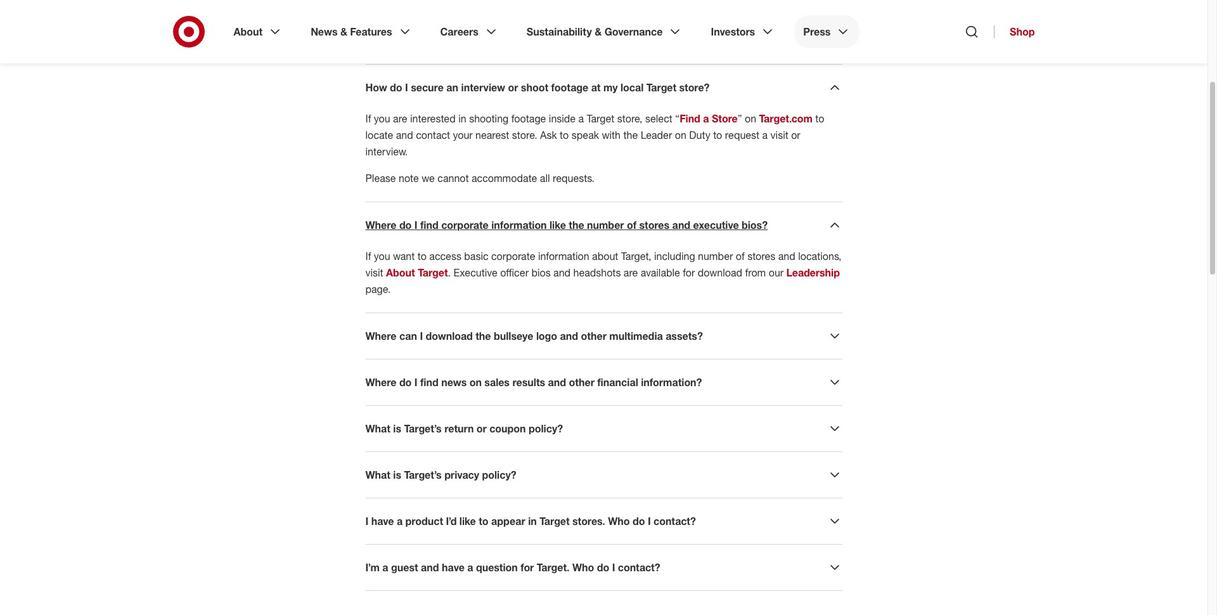 Task type: describe. For each thing, give the bounding box(es) containing it.
where can i download the bullseye logo and other multimedia assets? button
[[366, 329, 843, 344]]

and inside about target . executive officer bios and headshots are available for download from our leadership page.
[[554, 266, 571, 279]]

who inside 'dropdown button'
[[608, 515, 630, 528]]

i'm a guest and have a question for target. who do i contact?
[[366, 561, 661, 574]]

where can i download the bullseye logo and other multimedia assets?
[[366, 330, 703, 342]]

news
[[311, 25, 338, 38]]

to inside 'dropdown button'
[[479, 515, 489, 528]]

on inside to locate and contact your nearest store. ask to speak with the leader on duty to request a visit or interview.
[[675, 129, 687, 141]]

if for if you are interested in shooting footage inside a target store, select " find a store " on target.com
[[366, 112, 371, 125]]

on inside where do i find news on sales results and other financial information? dropdown button
[[470, 376, 482, 389]]

news & features
[[311, 25, 392, 38]]

have inside the i'm a guest and have a question for target. who do i contact? dropdown button
[[442, 561, 465, 574]]

and inside if you want to access basic corporate information about target, including number of stores and locations, visit
[[779, 250, 796, 263]]

what is target's privacy policy? button
[[366, 467, 843, 483]]

do for where do i find corporate information like the number of stores and executive bios?
[[400, 219, 412, 231]]

press
[[804, 25, 831, 38]]

bullseye
[[494, 330, 534, 342]]

do for how do i secure an interview or shoot footage at my local target store?
[[390, 81, 402, 94]]

where for where do i find corporate information like the number of stores and executive bios?
[[366, 219, 397, 231]]

request
[[725, 129, 760, 141]]

if for if you want to access basic corporate information about target, including number of stores and locations, visit
[[366, 250, 371, 263]]

coupon
[[490, 422, 526, 435]]

return
[[445, 422, 474, 435]]

news
[[442, 376, 467, 389]]

of inside if you want to access basic corporate information about target, including number of stores and locations, visit
[[736, 250, 745, 263]]

who inside dropdown button
[[573, 561, 595, 574]]

headshots
[[574, 266, 621, 279]]

at
[[592, 81, 601, 94]]

i have a product i'd like to appear in target stores. who do i contact? button
[[366, 514, 843, 529]]

and right 'results'
[[548, 376, 566, 389]]

what for what is target's privacy policy?
[[366, 469, 391, 481]]

download inside dropdown button
[[426, 330, 473, 342]]

information inside dropdown button
[[492, 219, 547, 231]]

bios
[[532, 266, 551, 279]]

contact
[[416, 129, 450, 141]]

an
[[447, 81, 459, 94]]

have inside i have a product i'd like to appear in target stores. who do i contact? 'dropdown button'
[[371, 515, 394, 528]]

for inside dropdown button
[[521, 561, 534, 574]]

and inside to locate and contact your nearest store. ask to speak with the leader on duty to request a visit or interview.
[[396, 129, 413, 141]]

how do i secure an interview or shoot footage at my local target store? button
[[366, 80, 843, 95]]

a left question
[[468, 561, 473, 574]]

what is target's return or coupon policy? button
[[366, 421, 843, 436]]

nearest
[[476, 129, 510, 141]]

i'm a guest and have a question for target. who do i contact? button
[[366, 560, 843, 575]]

locations,
[[799, 250, 842, 263]]

press link
[[795, 15, 860, 48]]

is for what is target's return or coupon policy?
[[393, 422, 402, 435]]

secure
[[411, 81, 444, 94]]

find
[[680, 112, 701, 125]]

inside
[[549, 112, 576, 125]]

about link
[[225, 15, 292, 48]]

shooting
[[469, 112, 509, 125]]

stores inside if you want to access basic corporate information about target, including number of stores and locations, visit
[[748, 250, 776, 263]]

executive
[[694, 219, 739, 231]]

in inside 'dropdown button'
[[528, 515, 537, 528]]

contact? inside dropdown button
[[618, 561, 661, 574]]

store
[[712, 112, 738, 125]]

where for where do i find news on sales results and other financial information?
[[366, 376, 397, 389]]

and right logo
[[560, 330, 579, 342]]

& for sustainability
[[595, 25, 602, 38]]

number inside dropdown button
[[587, 219, 624, 231]]

is for what is target's privacy policy?
[[393, 469, 402, 481]]

information inside if you want to access basic corporate information about target, including number of stores and locations, visit
[[538, 250, 590, 263]]

shop
[[1010, 25, 1035, 38]]

target,
[[621, 250, 652, 263]]

policy? inside "dropdown button"
[[529, 422, 563, 435]]

to right target.com
[[816, 112, 825, 125]]

what is target's return or coupon policy?
[[366, 422, 563, 435]]

our
[[769, 266, 784, 279]]

0 vertical spatial other
[[581, 330, 607, 342]]

target.com link
[[760, 112, 813, 125]]

what is target's privacy policy?
[[366, 469, 517, 481]]

like inside dropdown button
[[550, 219, 566, 231]]

from
[[746, 266, 766, 279]]

including
[[655, 250, 696, 263]]

to locate and contact your nearest store. ask to speak with the leader on duty to request a visit or interview.
[[366, 112, 825, 158]]

i'm
[[366, 561, 380, 574]]

investors
[[711, 25, 756, 38]]

target's for return
[[404, 422, 442, 435]]

target's for privacy
[[404, 469, 442, 481]]

question
[[476, 561, 518, 574]]

sales
[[485, 376, 510, 389]]

store.
[[512, 129, 538, 141]]

where do i find news on sales results and other financial information? button
[[366, 375, 843, 390]]

shoot
[[521, 81, 549, 94]]

number inside if you want to access basic corporate information about target, including number of stores and locations, visit
[[698, 250, 733, 263]]

or inside to locate and contact your nearest store. ask to speak with the leader on duty to request a visit or interview.
[[792, 129, 801, 141]]

you for want
[[374, 250, 390, 263]]

financial
[[598, 376, 639, 389]]

visit inside if you want to access basic corporate information about target, including number of stores and locations, visit
[[366, 266, 384, 279]]

policy? inside dropdown button
[[482, 469, 517, 481]]

we
[[422, 172, 435, 185]]

i up 'want'
[[415, 219, 418, 231]]

download inside about target . executive officer bios and headshots are available for download from our leadership page.
[[698, 266, 743, 279]]

available
[[641, 266, 680, 279]]

0 horizontal spatial the
[[476, 330, 491, 342]]

your
[[453, 129, 473, 141]]

please
[[366, 172, 396, 185]]

about target . executive officer bios and headshots are available for download from our leadership page.
[[366, 266, 840, 296]]

cannot
[[438, 172, 469, 185]]

visit inside to locate and contact your nearest store. ask to speak with the leader on duty to request a visit or interview.
[[771, 129, 789, 141]]

information?
[[641, 376, 702, 389]]

target inside about target . executive officer bios and headshots are available for download from our leadership page.
[[418, 266, 448, 279]]

to right duty
[[714, 129, 723, 141]]

or inside "dropdown button"
[[477, 422, 487, 435]]

news & features link
[[302, 15, 422, 48]]

governance
[[605, 25, 663, 38]]

are inside how do i secure an interview or shoot footage at my local target store? region
[[393, 112, 408, 125]]

privacy
[[445, 469, 479, 481]]

find for corporate
[[421, 219, 439, 231]]

corporate inside dropdown button
[[442, 219, 489, 231]]

i right stores.
[[648, 515, 651, 528]]

to inside if you want to access basic corporate information about target, including number of stores and locations, visit
[[418, 250, 427, 263]]

like inside 'dropdown button'
[[460, 515, 476, 528]]

if you are interested in shooting footage inside a target store, select " find a store " on target.com
[[366, 112, 813, 125]]

ask
[[540, 129, 557, 141]]

basic
[[465, 250, 489, 263]]

where for where can i download the bullseye logo and other multimedia assets?
[[366, 330, 397, 342]]

about
[[592, 250, 619, 263]]

.
[[448, 266, 451, 279]]

what for what is target's return or coupon policy?
[[366, 422, 391, 435]]

multimedia
[[610, 330, 663, 342]]

bios?
[[742, 219, 768, 231]]



Task type: vqa. For each thing, say whether or not it's contained in the screenshot.
Target Sortation Centers at the left of page
no



Task type: locate. For each thing, give the bounding box(es) containing it.
1 vertical spatial contact?
[[618, 561, 661, 574]]

2 if from the top
[[366, 250, 371, 263]]

if up locate
[[366, 112, 371, 125]]

1 horizontal spatial footage
[[552, 81, 589, 94]]

0 vertical spatial corporate
[[442, 219, 489, 231]]

who right stores.
[[608, 515, 630, 528]]

where do i find corporate information like the number of stores and executive bios? button
[[366, 218, 843, 233]]

stores inside where do i find corporate information like the number of stores and executive bios? dropdown button
[[640, 219, 670, 231]]

do for where do i find news on sales results and other financial information?
[[400, 376, 412, 389]]

features
[[350, 25, 392, 38]]

information up 'bios'
[[538, 250, 590, 263]]

or right return
[[477, 422, 487, 435]]

number
[[587, 219, 624, 231], [698, 250, 733, 263]]

1 find from the top
[[421, 219, 439, 231]]

target's
[[404, 422, 442, 435], [404, 469, 442, 481]]

2 & from the left
[[595, 25, 602, 38]]

if
[[366, 112, 371, 125], [366, 250, 371, 263]]

about inside about target . executive officer bios and headshots are available for download from our leadership page.
[[386, 266, 415, 279]]

are inside about target . executive officer bios and headshots are available for download from our leadership page.
[[624, 266, 638, 279]]

1 is from the top
[[393, 422, 402, 435]]

0 vertical spatial of
[[627, 219, 637, 231]]

locate
[[366, 129, 393, 141]]

1 horizontal spatial of
[[736, 250, 745, 263]]

1 vertical spatial who
[[573, 561, 595, 574]]

stores up the from
[[748, 250, 776, 263]]

and up "interview."
[[396, 129, 413, 141]]

1 if from the top
[[366, 112, 371, 125]]

1 vertical spatial other
[[569, 376, 595, 389]]

and up including
[[673, 219, 691, 231]]

1 vertical spatial or
[[792, 129, 801, 141]]

1 vertical spatial if
[[366, 250, 371, 263]]

what inside "dropdown button"
[[366, 422, 391, 435]]

0 vertical spatial what
[[366, 422, 391, 435]]

corporate up officer on the left top of the page
[[492, 250, 536, 263]]

or left shoot
[[508, 81, 518, 94]]

& right news
[[341, 25, 348, 38]]

is inside "dropdown button"
[[393, 422, 402, 435]]

i up i'm
[[366, 515, 369, 528]]

sustainability & governance link
[[518, 15, 692, 48]]

2 find from the top
[[421, 376, 439, 389]]

1 vertical spatial for
[[521, 561, 534, 574]]

do down can
[[400, 376, 412, 389]]

or down target.com link
[[792, 129, 801, 141]]

like
[[550, 219, 566, 231], [460, 515, 476, 528]]

1 vertical spatial find
[[421, 376, 439, 389]]

and right guest
[[421, 561, 439, 574]]

are
[[393, 112, 408, 125], [624, 266, 638, 279]]

to
[[816, 112, 825, 125], [560, 129, 569, 141], [714, 129, 723, 141], [418, 250, 427, 263], [479, 515, 489, 528]]

download right can
[[426, 330, 473, 342]]

a up speak
[[579, 112, 584, 125]]

visit down target.com link
[[771, 129, 789, 141]]

have left question
[[442, 561, 465, 574]]

1 horizontal spatial for
[[683, 266, 695, 279]]

download
[[698, 266, 743, 279], [426, 330, 473, 342]]

speak
[[572, 129, 599, 141]]

careers link
[[432, 15, 508, 48]]

requests.
[[553, 172, 595, 185]]

appear
[[492, 515, 526, 528]]

& for news
[[341, 25, 348, 38]]

are up locate
[[393, 112, 408, 125]]

please note we cannot accommodate all requests.
[[366, 172, 595, 185]]

do
[[390, 81, 402, 94], [400, 219, 412, 231], [400, 376, 412, 389], [633, 515, 645, 528], [597, 561, 610, 574]]

target up with
[[587, 112, 615, 125]]

0 vertical spatial have
[[371, 515, 394, 528]]

leadership
[[787, 266, 840, 279]]

1 target's from the top
[[404, 422, 442, 435]]

2 horizontal spatial the
[[624, 129, 638, 141]]

1 horizontal spatial the
[[569, 219, 585, 231]]

investors link
[[702, 15, 785, 48]]

who right target.
[[573, 561, 595, 574]]

0 horizontal spatial are
[[393, 112, 408, 125]]

footage up store.
[[512, 112, 546, 125]]

1 horizontal spatial stores
[[748, 250, 776, 263]]

access
[[430, 250, 462, 263]]

have left product
[[371, 515, 394, 528]]

in up your at the left top of page
[[459, 112, 467, 125]]

other left multimedia at the bottom of the page
[[581, 330, 607, 342]]

0 vertical spatial download
[[698, 266, 743, 279]]

0 horizontal spatial who
[[573, 561, 595, 574]]

0 vertical spatial target's
[[404, 422, 442, 435]]

find for news
[[421, 376, 439, 389]]

0 horizontal spatial number
[[587, 219, 624, 231]]

where do i find news on sales results and other financial information?
[[366, 376, 702, 389]]

all
[[540, 172, 550, 185]]

policy? right coupon
[[529, 422, 563, 435]]

is
[[393, 422, 402, 435], [393, 469, 402, 481]]

in inside region
[[459, 112, 467, 125]]

of inside dropdown button
[[627, 219, 637, 231]]

0 horizontal spatial have
[[371, 515, 394, 528]]

to left appear
[[479, 515, 489, 528]]

0 vertical spatial footage
[[552, 81, 589, 94]]

stores up target, at the right top of page
[[640, 219, 670, 231]]

visit up page.
[[366, 266, 384, 279]]

1 what from the top
[[366, 422, 391, 435]]

on
[[745, 112, 757, 125], [675, 129, 687, 141], [470, 376, 482, 389]]

2 vertical spatial the
[[476, 330, 491, 342]]

about
[[234, 25, 263, 38], [386, 266, 415, 279]]

1 you from the top
[[374, 112, 390, 125]]

are down target, at the right top of page
[[624, 266, 638, 279]]

other
[[581, 330, 607, 342], [569, 376, 595, 389]]

2 horizontal spatial or
[[792, 129, 801, 141]]

2 where from the top
[[366, 330, 397, 342]]

and
[[396, 129, 413, 141], [673, 219, 691, 231], [779, 250, 796, 263], [554, 266, 571, 279], [560, 330, 579, 342], [548, 376, 566, 389], [421, 561, 439, 574]]

i
[[405, 81, 408, 94], [415, 219, 418, 231], [420, 330, 423, 342], [415, 376, 418, 389], [366, 515, 369, 528], [648, 515, 651, 528], [613, 561, 616, 574]]

1 vertical spatial on
[[675, 129, 687, 141]]

2 is from the top
[[393, 469, 402, 481]]

& left governance
[[595, 25, 602, 38]]

i'd
[[446, 515, 457, 528]]

0 vertical spatial in
[[459, 112, 467, 125]]

footage inside dropdown button
[[552, 81, 589, 94]]

1 horizontal spatial in
[[528, 515, 537, 528]]

0 horizontal spatial of
[[627, 219, 637, 231]]

stores.
[[573, 515, 606, 528]]

find left news
[[421, 376, 439, 389]]

is inside dropdown button
[[393, 469, 402, 481]]

about for about target . executive officer bios and headshots are available for download from our leadership page.
[[386, 266, 415, 279]]

1 vertical spatial are
[[624, 266, 638, 279]]

0 vertical spatial on
[[745, 112, 757, 125]]

1 vertical spatial footage
[[512, 112, 546, 125]]

1 vertical spatial like
[[460, 515, 476, 528]]

store?
[[680, 81, 710, 94]]

footage left at
[[552, 81, 589, 94]]

leadership link
[[787, 266, 840, 279]]

other left financial
[[569, 376, 595, 389]]

sustainability
[[527, 25, 592, 38]]

duty
[[690, 129, 711, 141]]

have
[[371, 515, 394, 528], [442, 561, 465, 574]]

target inside region
[[587, 112, 615, 125]]

2 vertical spatial or
[[477, 422, 487, 435]]

for inside about target . executive officer bios and headshots are available for download from our leadership page.
[[683, 266, 695, 279]]

of down bios?
[[736, 250, 745, 263]]

1 vertical spatial the
[[569, 219, 585, 231]]

or
[[508, 81, 518, 94], [792, 129, 801, 141], [477, 422, 487, 435]]

0 horizontal spatial stores
[[640, 219, 670, 231]]

the down store, in the right of the page
[[624, 129, 638, 141]]

you inside if you want to access basic corporate information about target, including number of stores and locations, visit
[[374, 250, 390, 263]]

do inside 'dropdown button'
[[633, 515, 645, 528]]

1 vertical spatial information
[[538, 250, 590, 263]]

the left bullseye
[[476, 330, 491, 342]]

to up about target link
[[418, 250, 427, 263]]

1 vertical spatial in
[[528, 515, 537, 528]]

1 vertical spatial you
[[374, 250, 390, 263]]

do up 'want'
[[400, 219, 412, 231]]

1 vertical spatial about
[[386, 266, 415, 279]]

target
[[647, 81, 677, 94], [587, 112, 615, 125], [418, 266, 448, 279], [540, 515, 570, 528]]

a left product
[[397, 515, 403, 528]]

interested
[[410, 112, 456, 125]]

like right i'd
[[460, 515, 476, 528]]

find a store link
[[680, 112, 738, 125]]

1 vertical spatial is
[[393, 469, 402, 481]]

0 vertical spatial number
[[587, 219, 624, 231]]

footage inside region
[[512, 112, 546, 125]]

1 vertical spatial where
[[366, 330, 397, 342]]

1 horizontal spatial visit
[[771, 129, 789, 141]]

target.com
[[760, 112, 813, 125]]

local
[[621, 81, 644, 94]]

0 horizontal spatial about
[[234, 25, 263, 38]]

corporate inside if you want to access basic corporate information about target, including number of stores and locations, visit
[[492, 250, 536, 263]]

you
[[374, 112, 390, 125], [374, 250, 390, 263]]

target left stores.
[[540, 515, 570, 528]]

policy? right privacy
[[482, 469, 517, 481]]

1 vertical spatial of
[[736, 250, 745, 263]]

1 horizontal spatial number
[[698, 250, 733, 263]]

target's left return
[[404, 422, 442, 435]]

0 vertical spatial about
[[234, 25, 263, 38]]

interview.
[[366, 145, 408, 158]]

a right i'm
[[383, 561, 389, 574]]

0 horizontal spatial on
[[470, 376, 482, 389]]

0 vertical spatial for
[[683, 266, 695, 279]]

0 vertical spatial who
[[608, 515, 630, 528]]

if up page.
[[366, 250, 371, 263]]

guest
[[391, 561, 418, 574]]

0 vertical spatial stores
[[640, 219, 670, 231]]

who
[[608, 515, 630, 528], [573, 561, 595, 574]]

1 where from the top
[[366, 219, 397, 231]]

how do i secure an interview or shoot footage at my local target store?
[[366, 81, 710, 94]]

"
[[738, 112, 743, 125]]

0 horizontal spatial like
[[460, 515, 476, 528]]

0 horizontal spatial corporate
[[442, 219, 489, 231]]

contact?
[[654, 515, 696, 528], [618, 561, 661, 574]]

number down executive
[[698, 250, 733, 263]]

for down including
[[683, 266, 695, 279]]

i left secure
[[405, 81, 408, 94]]

1 horizontal spatial are
[[624, 266, 638, 279]]

2 target's from the top
[[404, 469, 442, 481]]

2 vertical spatial on
[[470, 376, 482, 389]]

i down i have a product i'd like to appear in target stores. who do i contact? 'dropdown button'
[[613, 561, 616, 574]]

on left sales
[[470, 376, 482, 389]]

and right 'bios'
[[554, 266, 571, 279]]

i left news
[[415, 376, 418, 389]]

contact? inside 'dropdown button'
[[654, 515, 696, 528]]

the down the requests.
[[569, 219, 585, 231]]

1 vertical spatial target's
[[404, 469, 442, 481]]

1 vertical spatial stores
[[748, 250, 776, 263]]

0 vertical spatial the
[[624, 129, 638, 141]]

1 horizontal spatial policy?
[[529, 422, 563, 435]]

0 horizontal spatial &
[[341, 25, 348, 38]]

1 vertical spatial policy?
[[482, 469, 517, 481]]

0 vertical spatial visit
[[771, 129, 789, 141]]

0 vertical spatial are
[[393, 112, 408, 125]]

0 horizontal spatial download
[[426, 330, 473, 342]]

download left the from
[[698, 266, 743, 279]]

what inside dropdown button
[[366, 469, 391, 481]]

target right local
[[647, 81, 677, 94]]

if inside how do i secure an interview or shoot footage at my local target store? region
[[366, 112, 371, 125]]

0 vertical spatial is
[[393, 422, 402, 435]]

1 horizontal spatial &
[[595, 25, 602, 38]]

2 what from the top
[[366, 469, 391, 481]]

and up our
[[779, 250, 796, 263]]

you inside how do i secure an interview or shoot footage at my local target store? region
[[374, 112, 390, 125]]

where
[[366, 219, 397, 231], [366, 330, 397, 342], [366, 376, 397, 389]]

like down all
[[550, 219, 566, 231]]

2 you from the top
[[374, 250, 390, 263]]

1 horizontal spatial have
[[442, 561, 465, 574]]

1 vertical spatial download
[[426, 330, 473, 342]]

0 horizontal spatial visit
[[366, 266, 384, 279]]

accommodate
[[472, 172, 537, 185]]

1 horizontal spatial like
[[550, 219, 566, 231]]

target inside 'dropdown button'
[[540, 515, 570, 528]]

a inside to locate and contact your nearest store. ask to speak with the leader on duty to request a visit or interview.
[[763, 129, 768, 141]]

do right stores.
[[633, 515, 645, 528]]

information up officer on the left top of the page
[[492, 219, 547, 231]]

target's inside "dropdown button"
[[404, 422, 442, 435]]

0 vertical spatial policy?
[[529, 422, 563, 435]]

find up access
[[421, 219, 439, 231]]

about for about
[[234, 25, 263, 38]]

target's inside dropdown button
[[404, 469, 442, 481]]

1 & from the left
[[341, 25, 348, 38]]

stores
[[640, 219, 670, 231], [748, 250, 776, 263]]

0 vertical spatial information
[[492, 219, 547, 231]]

want
[[393, 250, 415, 263]]

1 horizontal spatial about
[[386, 266, 415, 279]]

3 where from the top
[[366, 376, 397, 389]]

on down " at the right top of the page
[[675, 129, 687, 141]]

you up locate
[[374, 112, 390, 125]]

executive
[[454, 266, 498, 279]]

1 horizontal spatial download
[[698, 266, 743, 279]]

1 horizontal spatial on
[[675, 129, 687, 141]]

0 horizontal spatial or
[[477, 422, 487, 435]]

to right 'ask'
[[560, 129, 569, 141]]

note
[[399, 172, 419, 185]]

"
[[676, 112, 680, 125]]

number up about
[[587, 219, 624, 231]]

a right find
[[704, 112, 709, 125]]

1 horizontal spatial or
[[508, 81, 518, 94]]

1 horizontal spatial who
[[608, 515, 630, 528]]

0 horizontal spatial for
[[521, 561, 534, 574]]

0 vertical spatial find
[[421, 219, 439, 231]]

target inside dropdown button
[[647, 81, 677, 94]]

find
[[421, 219, 439, 231], [421, 376, 439, 389]]

visit
[[771, 129, 789, 141], [366, 266, 384, 279]]

1 horizontal spatial corporate
[[492, 250, 536, 263]]

you left 'want'
[[374, 250, 390, 263]]

1 vertical spatial number
[[698, 250, 733, 263]]

what
[[366, 422, 391, 435], [366, 469, 391, 481]]

assets?
[[666, 330, 703, 342]]

on right "
[[745, 112, 757, 125]]

corporate up basic
[[442, 219, 489, 231]]

officer
[[501, 266, 529, 279]]

with
[[602, 129, 621, 141]]

results
[[513, 376, 546, 389]]

if you want to access basic corporate information about target, including number of stores and locations, visit
[[366, 250, 842, 279]]

0 vertical spatial contact?
[[654, 515, 696, 528]]

2 vertical spatial where
[[366, 376, 397, 389]]

0 vertical spatial if
[[366, 112, 371, 125]]

interview
[[461, 81, 506, 94]]

where do i find corporate information like the number of stores and executive bios?
[[366, 219, 768, 231]]

target's left privacy
[[404, 469, 442, 481]]

in right appear
[[528, 515, 537, 528]]

how do i secure an interview or shoot footage at my local target store? region
[[366, 95, 843, 186]]

the inside to locate and contact your nearest store. ask to speak with the leader on duty to request a visit or interview.
[[624, 129, 638, 141]]

a inside 'dropdown button'
[[397, 515, 403, 528]]

product
[[406, 515, 443, 528]]

for left target.
[[521, 561, 534, 574]]

target down access
[[418, 266, 448, 279]]

1 vertical spatial have
[[442, 561, 465, 574]]

select
[[646, 112, 673, 125]]

0 vertical spatial you
[[374, 112, 390, 125]]

2 horizontal spatial on
[[745, 112, 757, 125]]

a right request
[[763, 129, 768, 141]]

0 vertical spatial like
[[550, 219, 566, 231]]

i right can
[[420, 330, 423, 342]]

the
[[624, 129, 638, 141], [569, 219, 585, 231], [476, 330, 491, 342]]

0 horizontal spatial in
[[459, 112, 467, 125]]

0 horizontal spatial policy?
[[482, 469, 517, 481]]

store,
[[618, 112, 643, 125]]

footage
[[552, 81, 589, 94], [512, 112, 546, 125]]

do down i have a product i'd like to appear in target stores. who do i contact? 'dropdown button'
[[597, 561, 610, 574]]

if inside if you want to access basic corporate information about target, including number of stores and locations, visit
[[366, 250, 371, 263]]

of up target, at the right top of page
[[627, 219, 637, 231]]

0 vertical spatial where
[[366, 219, 397, 231]]

1 vertical spatial visit
[[366, 266, 384, 279]]

&
[[341, 25, 348, 38], [595, 25, 602, 38]]

do right how
[[390, 81, 402, 94]]

or inside dropdown button
[[508, 81, 518, 94]]

careers
[[441, 25, 479, 38]]

1 vertical spatial corporate
[[492, 250, 536, 263]]

0 horizontal spatial footage
[[512, 112, 546, 125]]

about target link
[[386, 266, 448, 279]]

you for are
[[374, 112, 390, 125]]

how
[[366, 81, 387, 94]]

1 vertical spatial what
[[366, 469, 391, 481]]



